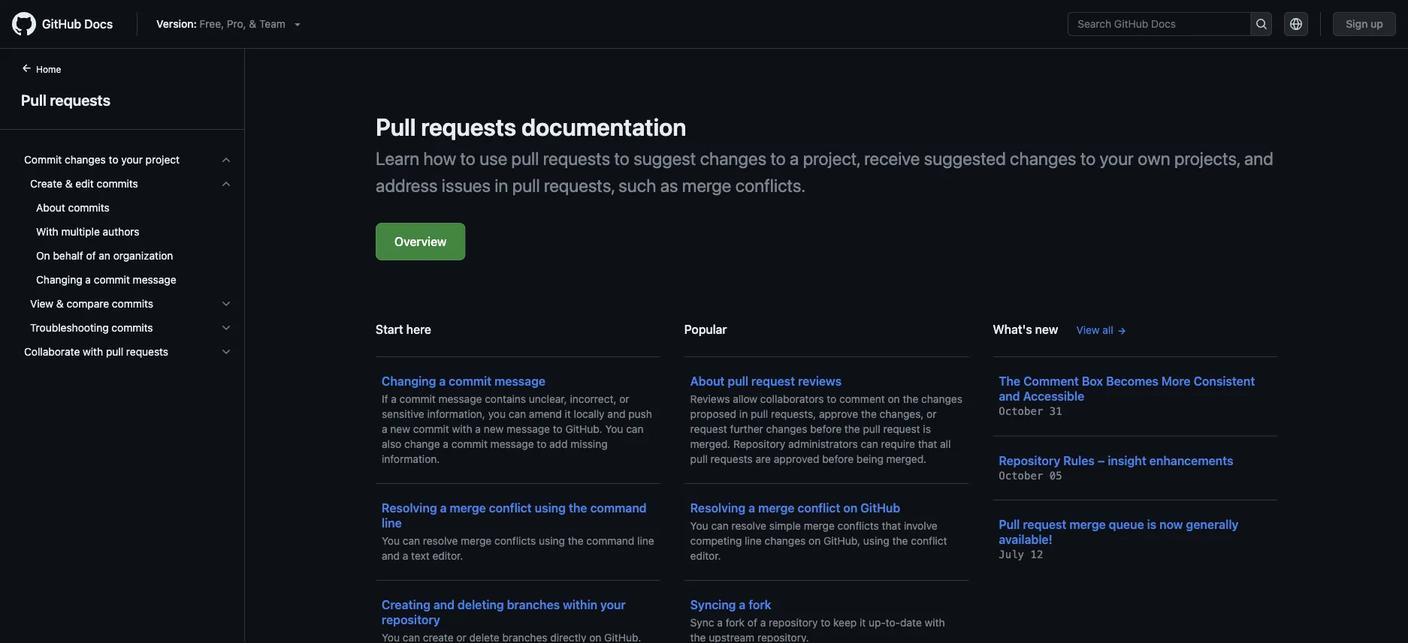 Task type: describe. For each thing, give the bounding box(es) containing it.
organization
[[113, 250, 173, 262]]

and inside the comment box becomes more consistent and accessible october 31
[[999, 390, 1020, 404]]

comment
[[839, 393, 885, 406]]

conflicts.
[[735, 175, 806, 196]]

message up information,
[[438, 393, 482, 406]]

using up branches
[[539, 535, 565, 548]]

as
[[660, 175, 678, 196]]

the comment box becomes more consistent and accessible october 31
[[999, 375, 1255, 418]]

reviews
[[798, 375, 842, 389]]

what's new
[[993, 323, 1058, 337]]

commits inside 'dropdown button'
[[112, 322, 153, 334]]

competing
[[690, 535, 742, 548]]

suggested
[[924, 148, 1006, 169]]

request down the changes,
[[883, 423, 920, 436]]

collaborators
[[760, 393, 824, 406]]

use
[[480, 148, 507, 169]]

repository inside creating and deleting branches within your repository
[[382, 614, 440, 628]]

message down amend
[[507, 423, 550, 436]]

your inside "dropdown button"
[[121, 154, 143, 166]]

pull requests documentation learn how to use pull requests to suggest changes to a project, receive suggested changes to your own projects, and address issues in pull requests, such as merge conflicts.
[[376, 113, 1274, 196]]

that inside about pull request reviews reviews allow collaborators to comment on the changes proposed in pull requests, approve the changes, or request further changes before the pull request is merged. repository administrators can require that all pull requests are approved before being merged.
[[918, 438, 937, 451]]

to up the such
[[614, 148, 630, 169]]

information.
[[382, 453, 440, 466]]

change
[[404, 438, 440, 451]]

collaborate with pull requests
[[24, 346, 168, 358]]

proposed
[[690, 408, 736, 421]]

your inside pull requests documentation learn how to use pull requests to suggest changes to a project, receive suggested changes to your own projects, and address issues in pull requests, such as merge conflicts.
[[1100, 148, 1134, 169]]

in inside pull requests documentation learn how to use pull requests to suggest changes to a project, receive suggested changes to your own projects, and address issues in pull requests, such as merge conflicts.
[[495, 175, 508, 196]]

pull up allow
[[728, 375, 748, 389]]

and inside creating and deleting branches within your repository
[[433, 598, 455, 613]]

to inside about pull request reviews reviews allow collaborators to comment on the changes proposed in pull requests, approve the changes, or request further changes before the pull request is merged. repository administrators can require that all pull requests are approved before being merged.
[[827, 393, 837, 406]]

the up within
[[568, 535, 584, 548]]

is inside pull request merge queue is now generally available! july 12
[[1147, 518, 1157, 532]]

create & edit commits button
[[18, 172, 238, 196]]

1 vertical spatial before
[[822, 453, 854, 466]]

view for view & compare commits
[[30, 298, 53, 310]]

available!
[[999, 533, 1053, 547]]

further
[[730, 423, 763, 436]]

sign up
[[1346, 18, 1383, 30]]

1 vertical spatial command
[[586, 535, 634, 548]]

on behalf of an organization link
[[18, 244, 238, 268]]

troubleshooting
[[30, 322, 109, 334]]

request up the collaborators
[[751, 375, 795, 389]]

being
[[856, 453, 884, 466]]

you
[[488, 408, 506, 421]]

can down contains
[[509, 408, 526, 421]]

31
[[1050, 406, 1062, 418]]

editor. inside resolving a merge conflict using the command line you can resolve merge conflicts using the command line and a text editor.
[[432, 550, 463, 563]]

pull request merge queue is now generally available! july 12
[[999, 518, 1239, 562]]

to up conflicts.
[[771, 148, 786, 169]]

pull for merge
[[999, 518, 1020, 532]]

github docs
[[42, 17, 113, 31]]

0 vertical spatial pull
[[21, 91, 46, 109]]

commit up sensitive
[[399, 393, 436, 406]]

editor. inside resolving a merge conflict on github you can resolve simple merge conflicts that involve competing line changes on github, using the conflict editor.
[[690, 550, 721, 563]]

information,
[[427, 408, 485, 421]]

repository inside repository rules – insight enhancements october 05
[[999, 454, 1060, 468]]

requests inside collaborate with pull requests dropdown button
[[126, 346, 168, 358]]

overview
[[394, 235, 447, 249]]

commit up information,
[[449, 375, 492, 389]]

or inside about pull request reviews reviews allow collaborators to comment on the changes proposed in pull requests, approve the changes, or request further changes before the pull request is merged. repository administrators can require that all pull requests are approved before being merged.
[[927, 408, 937, 421]]

a inside 'pull requests' element
[[85, 274, 91, 286]]

missing
[[571, 438, 608, 451]]

repository inside about pull request reviews reviews allow collaborators to comment on the changes proposed in pull requests, approve the changes, or request further changes before the pull request is merged. repository administrators can require that all pull requests are approved before being merged.
[[733, 438, 785, 451]]

with inside 'changing a commit message if a commit message contains unclear, incorrect, or sensitive information, you can amend it locally and push a new commit with a new message to github. you can also change a commit message to add missing information.'
[[452, 423, 472, 436]]

github.
[[565, 423, 602, 436]]

about for pull
[[690, 375, 725, 389]]

to inside "dropdown button"
[[109, 154, 118, 166]]

in inside about pull request reviews reviews allow collaborators to comment on the changes proposed in pull requests, approve the changes, or request further changes before the pull request is merged. repository administrators can require that all pull requests are approved before being merged.
[[739, 408, 748, 421]]

can inside resolving a merge conflict on github you can resolve simple merge conflicts that involve competing line changes on github, using the conflict editor.
[[711, 520, 729, 533]]

about commits link
[[18, 196, 238, 220]]

involve
[[904, 520, 938, 533]]

that inside resolving a merge conflict on github you can resolve simple merge conflicts that involve competing line changes on github, using the conflict editor.
[[882, 520, 901, 533]]

about commits
[[36, 202, 110, 214]]

pull right issues
[[512, 175, 540, 196]]

pull up the 'being'
[[863, 423, 880, 436]]

behalf
[[53, 250, 83, 262]]

to left add
[[537, 438, 547, 451]]

enhancements
[[1149, 454, 1233, 468]]

creating and deleting branches within your repository
[[382, 598, 626, 628]]

commit changes to your project button
[[18, 148, 238, 172]]

message down you
[[490, 438, 534, 451]]

2 horizontal spatial conflict
[[911, 535, 947, 548]]

sync
[[690, 617, 714, 630]]

sc 9kayk9 0 image for collaborate with pull requests
[[220, 346, 232, 358]]

commit inside changing a commit message link
[[94, 274, 130, 286]]

requests down documentation
[[543, 148, 610, 169]]

insight
[[1108, 454, 1147, 468]]

collaborate
[[24, 346, 80, 358]]

upstream
[[709, 632, 755, 644]]

1 vertical spatial fork
[[726, 617, 745, 630]]

pull down proposed
[[690, 453, 708, 466]]

if
[[382, 393, 388, 406]]

administrators
[[788, 438, 858, 451]]

start
[[376, 323, 403, 337]]

home
[[36, 64, 61, 74]]

sc 9kayk9 0 image for create & edit commits
[[220, 178, 232, 190]]

a inside pull requests documentation learn how to use pull requests to suggest changes to a project, receive suggested changes to your own projects, and address issues in pull requests, such as merge conflicts.
[[790, 148, 799, 169]]

0 vertical spatial command
[[590, 502, 647, 516]]

commit up change on the bottom left
[[413, 423, 449, 436]]

what's
[[993, 323, 1032, 337]]

0 horizontal spatial line
[[382, 517, 402, 531]]

pull up further
[[751, 408, 768, 421]]

authors
[[103, 226, 139, 238]]

push
[[628, 408, 652, 421]]

sign up link
[[1333, 12, 1396, 36]]

0 vertical spatial github
[[42, 17, 81, 31]]

compare
[[67, 298, 109, 310]]

issues
[[442, 175, 491, 196]]

–
[[1098, 454, 1105, 468]]

home link
[[15, 62, 85, 77]]

also
[[382, 438, 401, 451]]

conflict for on
[[798, 502, 840, 516]]

the down comment at the bottom right of the page
[[861, 408, 877, 421]]

can inside about pull request reviews reviews allow collaborators to comment on the changes proposed in pull requests, approve the changes, or request further changes before the pull request is merged. repository administrators can require that all pull requests are approved before being merged.
[[861, 438, 878, 451]]

repository rules – insight enhancements october 05
[[999, 454, 1233, 482]]

contains
[[485, 393, 526, 406]]

merge inside pull requests documentation learn how to use pull requests to suggest changes to a project, receive suggested changes to your own projects, and address issues in pull requests, such as merge conflicts.
[[682, 175, 731, 196]]

github inside resolving a merge conflict on github you can resolve simple merge conflicts that involve competing line changes on github, using the conflict editor.
[[861, 502, 900, 516]]

all inside about pull request reviews reviews allow collaborators to comment on the changes proposed in pull requests, approve the changes, or request further changes before the pull request is merged. repository administrators can require that all pull requests are approved before being merged.
[[940, 438, 951, 451]]

to up add
[[553, 423, 563, 436]]

keep
[[833, 617, 857, 630]]

pull for documentation
[[376, 113, 416, 141]]

overview link
[[376, 223, 466, 261]]

0 vertical spatial before
[[810, 423, 842, 436]]

commits up with multiple authors
[[68, 202, 110, 214]]

the inside resolving a merge conflict on github you can resolve simple merge conflicts that involve competing line changes on github, using the conflict editor.
[[892, 535, 908, 548]]

using down add
[[535, 502, 566, 516]]

can down push
[[626, 423, 644, 436]]

create & edit commits element containing create & edit commits
[[12, 172, 244, 292]]

now
[[1160, 518, 1183, 532]]

date
[[900, 617, 922, 630]]

commit down information,
[[451, 438, 488, 451]]

commits down changing a commit message link
[[112, 298, 153, 310]]

text
[[411, 550, 430, 563]]

projects,
[[1174, 148, 1240, 169]]

0 vertical spatial all
[[1103, 324, 1113, 337]]

up-
[[869, 617, 886, 630]]

0 vertical spatial &
[[249, 18, 256, 30]]

more
[[1162, 375, 1191, 389]]

line inside resolving a merge conflict on github you can resolve simple merge conflicts that involve competing line changes on github, using the conflict editor.
[[745, 535, 762, 548]]

free,
[[200, 18, 224, 30]]

1 horizontal spatial fork
[[749, 598, 771, 613]]

with
[[36, 226, 58, 238]]

and inside 'changing a commit message if a commit message contains unclear, incorrect, or sensitive information, you can amend it locally and push a new commit with a new message to github. you can also change a commit message to add missing information.'
[[607, 408, 626, 421]]

on behalf of an organization
[[36, 250, 173, 262]]

12
[[1031, 549, 1043, 562]]

and inside resolving a merge conflict using the command line you can resolve merge conflicts using the command line and a text editor.
[[382, 550, 400, 563]]

box
[[1082, 375, 1103, 389]]

message up contains
[[494, 375, 546, 389]]

can inside resolving a merge conflict using the command line you can resolve merge conflicts using the command line and a text editor.
[[403, 535, 420, 548]]

within
[[563, 598, 597, 613]]

commits down commit changes to your project "dropdown button"
[[97, 178, 138, 190]]

here
[[406, 323, 431, 337]]



Task type: locate. For each thing, give the bounding box(es) containing it.
sc 9kayk9 0 image inside view & compare commits dropdown button
[[220, 298, 232, 310]]

1 horizontal spatial that
[[918, 438, 937, 451]]

october inside the comment box becomes more consistent and accessible october 31
[[999, 406, 1043, 418]]

and left deleting
[[433, 598, 455, 613]]

2 horizontal spatial you
[[690, 520, 708, 533]]

2 horizontal spatial your
[[1100, 148, 1134, 169]]

requests,
[[544, 175, 615, 196], [771, 408, 816, 421]]

and right projects,
[[1244, 148, 1274, 169]]

you up competing
[[690, 520, 708, 533]]

pull inside dropdown button
[[106, 346, 123, 358]]

about up reviews
[[690, 375, 725, 389]]

october down the
[[999, 406, 1043, 418]]

1 vertical spatial repository
[[999, 454, 1060, 468]]

your right within
[[600, 598, 626, 613]]

pull inside pull requests documentation learn how to use pull requests to suggest changes to a project, receive suggested changes to your own projects, and address issues in pull requests, such as merge conflicts.
[[376, 113, 416, 141]]

is left now at the right
[[1147, 518, 1157, 532]]

up
[[1371, 18, 1383, 30]]

you inside resolving a merge conflict using the command line you can resolve merge conflicts using the command line and a text editor.
[[382, 535, 400, 548]]

merged. down proposed
[[690, 438, 731, 451]]

you inside 'changing a commit message if a commit message contains unclear, incorrect, or sensitive information, you can amend it locally and push a new commit with a new message to github. you can also change a commit message to add missing information.'
[[605, 423, 623, 436]]

changes inside resolving a merge conflict on github you can resolve simple merge conflicts that involve competing line changes on github, using the conflict editor.
[[765, 535, 806, 548]]

0 horizontal spatial on
[[809, 535, 821, 548]]

simple
[[769, 520, 801, 533]]

0 vertical spatial you
[[605, 423, 623, 436]]

requests inside about pull request reviews reviews allow collaborators to comment on the changes proposed in pull requests, approve the changes, or request further changes before the pull request is merged. repository administrators can require that all pull requests are approved before being merged.
[[711, 453, 753, 466]]

github docs link
[[12, 12, 125, 36]]

can up the 'being'
[[861, 438, 878, 451]]

view all
[[1076, 324, 1113, 337]]

that right require on the bottom right of page
[[918, 438, 937, 451]]

editor. down competing
[[690, 550, 721, 563]]

requests down troubleshooting commits 'dropdown button'
[[126, 346, 168, 358]]

1 vertical spatial or
[[927, 408, 937, 421]]

1 vertical spatial is
[[1147, 518, 1157, 532]]

own
[[1138, 148, 1170, 169]]

None search field
[[1068, 12, 1272, 36]]

with multiple authors link
[[18, 220, 238, 244]]

it inside syncing a fork sync a fork of a repository to keep it up-to-date with the upstream repository.
[[860, 617, 866, 630]]

commit
[[24, 154, 62, 166]]

changing a commit message
[[36, 274, 176, 286]]

sc 9kayk9 0 image inside commit changes to your project "dropdown button"
[[220, 154, 232, 166]]

approve
[[819, 408, 858, 421]]

1 vertical spatial october
[[999, 470, 1043, 482]]

pull right 'use'
[[511, 148, 539, 169]]

repository
[[733, 438, 785, 451], [999, 454, 1060, 468]]

to left 'use'
[[460, 148, 476, 169]]

an
[[99, 250, 110, 262]]

and left push
[[607, 408, 626, 421]]

creating
[[382, 598, 430, 613]]

1 create & edit commits element from the top
[[12, 172, 244, 292]]

your left own
[[1100, 148, 1134, 169]]

line right competing
[[745, 535, 762, 548]]

1 horizontal spatial you
[[605, 423, 623, 436]]

about up with
[[36, 202, 65, 214]]

github
[[42, 17, 81, 31], [861, 502, 900, 516]]

repository up are
[[733, 438, 785, 451]]

to
[[460, 148, 476, 169], [614, 148, 630, 169], [771, 148, 786, 169], [1080, 148, 1096, 169], [109, 154, 118, 166], [827, 393, 837, 406], [553, 423, 563, 436], [537, 438, 547, 451], [821, 617, 831, 630]]

sc 9kayk9 0 image
[[220, 154, 232, 166], [220, 178, 232, 190], [220, 298, 232, 310], [220, 322, 232, 334], [220, 346, 232, 358]]

create
[[30, 178, 62, 190]]

merge inside pull request merge queue is now generally available! july 12
[[1070, 518, 1106, 532]]

fork
[[749, 598, 771, 613], [726, 617, 745, 630]]

0 vertical spatial repository
[[733, 438, 785, 451]]

can up competing
[[711, 520, 729, 533]]

resolving for can
[[690, 502, 746, 516]]

changing up if
[[382, 375, 436, 389]]

4 sc 9kayk9 0 image from the top
[[220, 322, 232, 334]]

resolving inside resolving a merge conflict on github you can resolve simple merge conflicts that involve competing line changes on github, using the conflict editor.
[[690, 502, 746, 516]]

triangle down image
[[291, 18, 303, 30]]

october left 05 on the bottom of page
[[999, 470, 1043, 482]]

documentation
[[521, 113, 687, 141]]

0 vertical spatial of
[[86, 250, 96, 262]]

is
[[923, 423, 931, 436], [1147, 518, 1157, 532]]

1 horizontal spatial &
[[65, 178, 73, 190]]

resolving inside resolving a merge conflict using the command line you can resolve merge conflicts using the command line and a text editor.
[[382, 502, 437, 516]]

with down information,
[[452, 423, 472, 436]]

requests, left the such
[[544, 175, 615, 196]]

1 october from the top
[[999, 406, 1043, 418]]

locally
[[574, 408, 605, 421]]

0 vertical spatial fork
[[749, 598, 771, 613]]

1 horizontal spatial github
[[861, 502, 900, 516]]

your inside creating and deleting branches within your repository
[[600, 598, 626, 613]]

0 horizontal spatial in
[[495, 175, 508, 196]]

of up the upstream
[[748, 617, 757, 630]]

pull requests element
[[0, 61, 245, 642]]

1 horizontal spatial resolve
[[732, 520, 766, 533]]

conflicts inside resolving a merge conflict using the command line you can resolve merge conflicts using the command line and a text editor.
[[494, 535, 536, 548]]

github left docs
[[42, 17, 81, 31]]

fork up the upstream
[[726, 617, 745, 630]]

0 vertical spatial or
[[619, 393, 629, 406]]

incorrect,
[[570, 393, 617, 406]]

0 horizontal spatial &
[[56, 298, 64, 310]]

1 horizontal spatial resolving
[[690, 502, 746, 516]]

search image
[[1255, 18, 1267, 30]]

unclear,
[[529, 393, 567, 406]]

&
[[249, 18, 256, 30], [65, 178, 73, 190], [56, 298, 64, 310]]

0 vertical spatial in
[[495, 175, 508, 196]]

it left "locally"
[[565, 408, 571, 421]]

approved
[[774, 453, 819, 466]]

requests left are
[[711, 453, 753, 466]]

requests, inside pull requests documentation learn how to use pull requests to suggest changes to a project, receive suggested changes to your own projects, and address issues in pull requests, such as merge conflicts.
[[544, 175, 615, 196]]

0 horizontal spatial about
[[36, 202, 65, 214]]

about inside about pull request reviews reviews allow collaborators to comment on the changes proposed in pull requests, approve the changes, or request further changes before the pull request is merged. repository administrators can require that all pull requests are approved before being merged.
[[690, 375, 725, 389]]

requests, down the collaborators
[[771, 408, 816, 421]]

you up missing
[[605, 423, 623, 436]]

resolving up competing
[[690, 502, 746, 516]]

collaborate with pull requests button
[[18, 340, 238, 364]]

2 resolving from the left
[[690, 502, 746, 516]]

sc 9kayk9 0 image for commit changes to your project
[[220, 154, 232, 166]]

2 sc 9kayk9 0 image from the top
[[220, 178, 232, 190]]

Search GitHub Docs search field
[[1069, 13, 1251, 35]]

with multiple authors
[[36, 226, 139, 238]]

1 vertical spatial all
[[940, 438, 951, 451]]

branches
[[507, 598, 560, 613]]

pull down the home on the left top of the page
[[21, 91, 46, 109]]

1 horizontal spatial with
[[452, 423, 472, 436]]

1 vertical spatial about
[[690, 375, 725, 389]]

0 vertical spatial merged.
[[690, 438, 731, 451]]

0 horizontal spatial resolving
[[382, 502, 437, 516]]

1 horizontal spatial about
[[690, 375, 725, 389]]

& left edit
[[65, 178, 73, 190]]

1 vertical spatial with
[[452, 423, 472, 436]]

commit changes to your project
[[24, 154, 180, 166]]

2 vertical spatial &
[[56, 298, 64, 310]]

0 horizontal spatial is
[[923, 423, 931, 436]]

changing a commit message link
[[18, 268, 238, 292]]

changes inside "dropdown button"
[[65, 154, 106, 166]]

to-
[[886, 617, 900, 630]]

using inside resolving a merge conflict on github you can resolve simple merge conflicts that involve competing line changes on github, using the conflict editor.
[[863, 535, 890, 548]]

2 horizontal spatial with
[[925, 617, 945, 630]]

syncing
[[690, 598, 736, 613]]

commits
[[97, 178, 138, 190], [68, 202, 110, 214], [112, 298, 153, 310], [112, 322, 153, 334]]

resolve
[[732, 520, 766, 533], [423, 535, 458, 548]]

pull requests
[[21, 91, 110, 109]]

0 horizontal spatial pull
[[21, 91, 46, 109]]

changes,
[[880, 408, 924, 421]]

1 editor. from the left
[[432, 550, 463, 563]]

1 vertical spatial github
[[861, 502, 900, 516]]

0 vertical spatial conflicts
[[838, 520, 879, 533]]

1 horizontal spatial on
[[843, 502, 858, 516]]

of inside syncing a fork sync a fork of a repository to keep it up-to-date with the upstream repository.
[[748, 617, 757, 630]]

0 vertical spatial it
[[565, 408, 571, 421]]

july
[[999, 549, 1024, 562]]

requests down home link
[[50, 91, 110, 109]]

fork up 'repository.'
[[749, 598, 771, 613]]

& for view & compare commits
[[56, 298, 64, 310]]

0 horizontal spatial repository
[[382, 614, 440, 628]]

0 vertical spatial is
[[923, 423, 931, 436]]

repository inside syncing a fork sync a fork of a repository to keep it up-to-date with the upstream repository.
[[769, 617, 818, 630]]

changing
[[36, 274, 82, 286], [382, 375, 436, 389]]

or
[[619, 393, 629, 406], [927, 408, 937, 421]]

syncing a fork sync a fork of a repository to keep it up-to-date with the upstream repository.
[[690, 598, 945, 644]]

conflict for using
[[489, 502, 532, 516]]

popular
[[684, 323, 727, 337]]

0 vertical spatial view
[[30, 298, 53, 310]]

of inside create & edit commits element
[[86, 250, 96, 262]]

conflicts up branches
[[494, 535, 536, 548]]

commits down view & compare commits dropdown button
[[112, 322, 153, 334]]

2 horizontal spatial new
[[1035, 323, 1058, 337]]

requests, inside about pull request reviews reviews allow collaborators to comment on the changes proposed in pull requests, approve the changes, or request further changes before the pull request is merged. repository administrators can require that all pull requests are approved before being merged.
[[771, 408, 816, 421]]

a inside resolving a merge conflict on github you can resolve simple merge conflicts that involve competing line changes on github, using the conflict editor.
[[749, 502, 755, 516]]

2 horizontal spatial on
[[888, 393, 900, 406]]

to up create & edit commits dropdown button
[[109, 154, 118, 166]]

0 horizontal spatial new
[[390, 423, 410, 436]]

1 vertical spatial resolve
[[423, 535, 458, 548]]

conflicts up github,
[[838, 520, 879, 533]]

view up box
[[1076, 324, 1100, 337]]

resolve inside resolving a merge conflict on github you can resolve simple merge conflicts that involve competing line changes on github, using the conflict editor.
[[732, 520, 766, 533]]

before up administrators
[[810, 423, 842, 436]]

message inside 'pull requests' element
[[133, 274, 176, 286]]

view up troubleshooting
[[30, 298, 53, 310]]

sc 9kayk9 0 image for troubleshooting commits
[[220, 322, 232, 334]]

pull up learn
[[376, 113, 416, 141]]

requests inside pull requests link
[[50, 91, 110, 109]]

changes
[[700, 148, 767, 169], [1010, 148, 1076, 169], [65, 154, 106, 166], [921, 393, 962, 406], [766, 423, 807, 436], [765, 535, 806, 548]]

view inside view all link
[[1076, 324, 1100, 337]]

view inside view & compare commits dropdown button
[[30, 298, 53, 310]]

2 october from the top
[[999, 470, 1043, 482]]

on inside about pull request reviews reviews allow collaborators to comment on the changes proposed in pull requests, approve the changes, or request further changes before the pull request is merged. repository administrators can require that all pull requests are approved before being merged.
[[888, 393, 900, 406]]

sc 9kayk9 0 image inside troubleshooting commits 'dropdown button'
[[220, 322, 232, 334]]

october 05 element
[[999, 470, 1062, 482]]

to up approve at the right of the page
[[827, 393, 837, 406]]

to inside syncing a fork sync a fork of a repository to keep it up-to-date with the upstream repository.
[[821, 617, 831, 630]]

1 horizontal spatial or
[[927, 408, 937, 421]]

in down allow
[[739, 408, 748, 421]]

troubleshooting commits button
[[18, 316, 238, 340]]

add
[[549, 438, 568, 451]]

queue
[[1109, 518, 1144, 532]]

can up text
[[403, 535, 420, 548]]

1 horizontal spatial of
[[748, 617, 757, 630]]

create & edit commits
[[30, 178, 138, 190]]

or up push
[[619, 393, 629, 406]]

pull down troubleshooting commits 'dropdown button'
[[106, 346, 123, 358]]

2 commit changes to your project element from the top
[[12, 172, 244, 340]]

resolving a merge conflict using the command line you can resolve merge conflicts using the command line and a text editor.
[[382, 502, 654, 563]]

request inside pull request merge queue is now generally available! july 12
[[1023, 518, 1067, 532]]

repository up 'repository.'
[[769, 617, 818, 630]]

and down the
[[999, 390, 1020, 404]]

in
[[495, 175, 508, 196], [739, 408, 748, 421]]

changing down the behalf
[[36, 274, 82, 286]]

command down missing
[[590, 502, 647, 516]]

0 horizontal spatial github
[[42, 17, 81, 31]]

new down you
[[484, 423, 504, 436]]

& right pro,
[[249, 18, 256, 30]]

october
[[999, 406, 1043, 418], [999, 470, 1043, 482]]

editor. right text
[[432, 550, 463, 563]]

& up troubleshooting
[[56, 298, 64, 310]]

sc 9kayk9 0 image inside create & edit commits dropdown button
[[220, 178, 232, 190]]

1 horizontal spatial conflicts
[[838, 520, 879, 533]]

about for commits
[[36, 202, 65, 214]]

1 sc 9kayk9 0 image from the top
[[220, 154, 232, 166]]

1 horizontal spatial changing
[[382, 375, 436, 389]]

resolve inside resolving a merge conflict using the command line you can resolve merge conflicts using the command line and a text editor.
[[423, 535, 458, 548]]

0 horizontal spatial changing
[[36, 274, 82, 286]]

repository up october 05 'element'
[[999, 454, 1060, 468]]

of
[[86, 250, 96, 262], [748, 617, 757, 630]]

in down 'use'
[[495, 175, 508, 196]]

changing inside 'changing a commit message if a commit message contains unclear, incorrect, or sensitive information, you can amend it locally and push a new commit with a new message to github. you can also change a commit message to add missing information.'
[[382, 375, 436, 389]]

new
[[1035, 323, 1058, 337], [390, 423, 410, 436], [484, 423, 504, 436]]

it left up-
[[860, 617, 866, 630]]

and left text
[[382, 550, 400, 563]]

docs
[[84, 17, 113, 31]]

0 vertical spatial on
[[888, 393, 900, 406]]

commit changes to your project element containing commit changes to your project
[[12, 148, 244, 340]]

the up the changes,
[[903, 393, 918, 406]]

create & edit commits element containing about commits
[[12, 196, 244, 292]]

edit
[[75, 178, 94, 190]]

1 resolving from the left
[[382, 502, 437, 516]]

view all link
[[1076, 323, 1127, 339]]

changing inside create & edit commits element
[[36, 274, 82, 286]]

pull
[[21, 91, 46, 109], [376, 113, 416, 141], [999, 518, 1020, 532]]

view for view all
[[1076, 324, 1100, 337]]

0 horizontal spatial fork
[[726, 617, 745, 630]]

on up the changes,
[[888, 393, 900, 406]]

commit changes to your project element
[[12, 148, 244, 340], [12, 172, 244, 340]]

1 horizontal spatial repository
[[999, 454, 1060, 468]]

2 horizontal spatial &
[[249, 18, 256, 30]]

version:
[[156, 18, 197, 30]]

with right date
[[925, 617, 945, 630]]

1 vertical spatial requests,
[[771, 408, 816, 421]]

0 horizontal spatial resolve
[[423, 535, 458, 548]]

05
[[1050, 470, 1062, 482]]

0 horizontal spatial or
[[619, 393, 629, 406]]

0 vertical spatial about
[[36, 202, 65, 214]]

0 vertical spatial resolve
[[732, 520, 766, 533]]

0 horizontal spatial requests,
[[544, 175, 615, 196]]

about inside create & edit commits element
[[36, 202, 65, 214]]

0 horizontal spatial editor.
[[432, 550, 463, 563]]

0 horizontal spatial conflicts
[[494, 535, 536, 548]]

0 vertical spatial october
[[999, 406, 1043, 418]]

2 editor. from the left
[[690, 550, 721, 563]]

changing for changing a commit message if a commit message contains unclear, incorrect, or sensitive information, you can amend it locally and push a new commit with a new message to github. you can also change a commit message to add missing information.
[[382, 375, 436, 389]]

& for create & edit commits
[[65, 178, 73, 190]]

1 horizontal spatial editor.
[[690, 550, 721, 563]]

2 vertical spatial pull
[[999, 518, 1020, 532]]

sign
[[1346, 18, 1368, 30]]

commit down on behalf of an organization
[[94, 274, 130, 286]]

0 vertical spatial with
[[83, 346, 103, 358]]

1 vertical spatial that
[[882, 520, 901, 533]]

command up within
[[586, 535, 634, 548]]

1 horizontal spatial conflict
[[798, 502, 840, 516]]

0 horizontal spatial you
[[382, 535, 400, 548]]

1 horizontal spatial new
[[484, 423, 504, 436]]

team
[[259, 18, 285, 30]]

of left an
[[86, 250, 96, 262]]

sc 9kayk9 0 image inside collaborate with pull requests dropdown button
[[220, 346, 232, 358]]

1 horizontal spatial line
[[637, 535, 654, 548]]

conflicts inside resolving a merge conflict on github you can resolve simple merge conflicts that involve competing line changes on github, using the conflict editor.
[[838, 520, 879, 533]]

with inside syncing a fork sync a fork of a repository to keep it up-to-date with the upstream repository.
[[925, 617, 945, 630]]

version: free, pro, & team
[[156, 18, 285, 30]]

that
[[918, 438, 937, 451], [882, 520, 901, 533]]

can
[[509, 408, 526, 421], [626, 423, 644, 436], [861, 438, 878, 451], [711, 520, 729, 533], [403, 535, 420, 548]]

commit changes to your project element containing create & edit commits
[[12, 172, 244, 340]]

changing for changing a commit message
[[36, 274, 82, 286]]

with inside dropdown button
[[83, 346, 103, 358]]

resolving down information.
[[382, 502, 437, 516]]

1 horizontal spatial requests,
[[771, 408, 816, 421]]

sc 9kayk9 0 image for view & compare commits
[[220, 298, 232, 310]]

deleting
[[458, 598, 504, 613]]

0 horizontal spatial your
[[121, 154, 143, 166]]

or inside 'changing a commit message if a commit message contains unclear, incorrect, or sensitive information, you can amend it locally and push a new commit with a new message to github. you can also change a commit message to add missing information.'
[[619, 393, 629, 406]]

sensitive
[[382, 408, 424, 421]]

repository.
[[757, 632, 809, 644]]

0 horizontal spatial repository
[[733, 438, 785, 451]]

the down missing
[[569, 502, 587, 516]]

1 horizontal spatial is
[[1147, 518, 1157, 532]]

using right github,
[[863, 535, 890, 548]]

new down sensitive
[[390, 423, 410, 436]]

how
[[423, 148, 456, 169]]

requests up 'use'
[[421, 113, 516, 141]]

and inside pull requests documentation learn how to use pull requests to suggest changes to a project, receive suggested changes to your own projects, and address issues in pull requests, such as merge conflicts.
[[1244, 148, 1274, 169]]

view & compare commits button
[[18, 292, 238, 316]]

1 vertical spatial you
[[690, 520, 708, 533]]

october 31 element
[[999, 406, 1062, 418]]

0 horizontal spatial that
[[882, 520, 901, 533]]

0 horizontal spatial of
[[86, 250, 96, 262]]

resolve up competing
[[732, 520, 766, 533]]

july 12 element
[[999, 549, 1043, 562]]

select language: current language is english image
[[1290, 18, 1302, 30]]

project
[[146, 154, 180, 166]]

the down involve
[[892, 535, 908, 548]]

1 commit changes to your project element from the top
[[12, 148, 244, 340]]

to left own
[[1080, 148, 1096, 169]]

pull inside pull request merge queue is now generally available! july 12
[[999, 518, 1020, 532]]

rules
[[1063, 454, 1095, 468]]

message down organization
[[133, 274, 176, 286]]

1 vertical spatial pull
[[376, 113, 416, 141]]

1 horizontal spatial it
[[860, 617, 866, 630]]

the inside syncing a fork sync a fork of a repository to keep it up-to-date with the upstream repository.
[[690, 632, 706, 644]]

3 sc 9kayk9 0 image from the top
[[220, 298, 232, 310]]

is inside about pull request reviews reviews allow collaborators to comment on the changes proposed in pull requests, approve the changes, or request further changes before the pull request is merged. repository administrators can require that all pull requests are approved before being merged.
[[923, 423, 931, 436]]

2 create & edit commits element from the top
[[12, 196, 244, 292]]

0 horizontal spatial view
[[30, 298, 53, 310]]

1 horizontal spatial in
[[739, 408, 748, 421]]

all right require on the bottom right of page
[[940, 438, 951, 451]]

1 horizontal spatial all
[[1103, 324, 1113, 337]]

request down proposed
[[690, 423, 727, 436]]

1 horizontal spatial repository
[[769, 617, 818, 630]]

5 sc 9kayk9 0 image from the top
[[220, 346, 232, 358]]

with down troubleshooting commits
[[83, 346, 103, 358]]

1 vertical spatial it
[[860, 617, 866, 630]]

request
[[751, 375, 795, 389], [690, 423, 727, 436], [883, 423, 920, 436], [1023, 518, 1067, 532]]

resolving for line
[[382, 502, 437, 516]]

conflict inside resolving a merge conflict using the command line you can resolve merge conflicts using the command line and a text editor.
[[489, 502, 532, 516]]

0 horizontal spatial with
[[83, 346, 103, 358]]

the
[[999, 375, 1020, 389]]

0 horizontal spatial it
[[565, 408, 571, 421]]

on left github,
[[809, 535, 821, 548]]

2 horizontal spatial line
[[745, 535, 762, 548]]

receive
[[864, 148, 920, 169]]

are
[[756, 453, 771, 466]]

on
[[36, 250, 50, 262]]

1 horizontal spatial merged.
[[886, 453, 927, 466]]

october inside repository rules – insight enhancements october 05
[[999, 470, 1043, 482]]

create & edit commits element
[[12, 172, 244, 292], [12, 196, 244, 292]]

1 vertical spatial of
[[748, 617, 757, 630]]

0 vertical spatial that
[[918, 438, 937, 451]]

you inside resolving a merge conflict on github you can resolve simple merge conflicts that involve competing line changes on github, using the conflict editor.
[[690, 520, 708, 533]]

1 horizontal spatial pull
[[376, 113, 416, 141]]

the down approve at the right of the page
[[844, 423, 860, 436]]

github down the 'being'
[[861, 502, 900, 516]]

requests
[[50, 91, 110, 109], [421, 113, 516, 141], [543, 148, 610, 169], [126, 346, 168, 358], [711, 453, 753, 466]]

it inside 'changing a commit message if a commit message contains unclear, incorrect, or sensitive information, you can amend it locally and push a new commit with a new message to github. you can also change a commit message to add missing information.'
[[565, 408, 571, 421]]

resolve up text
[[423, 535, 458, 548]]



Task type: vqa. For each thing, say whether or not it's contained in the screenshot.
you'll
no



